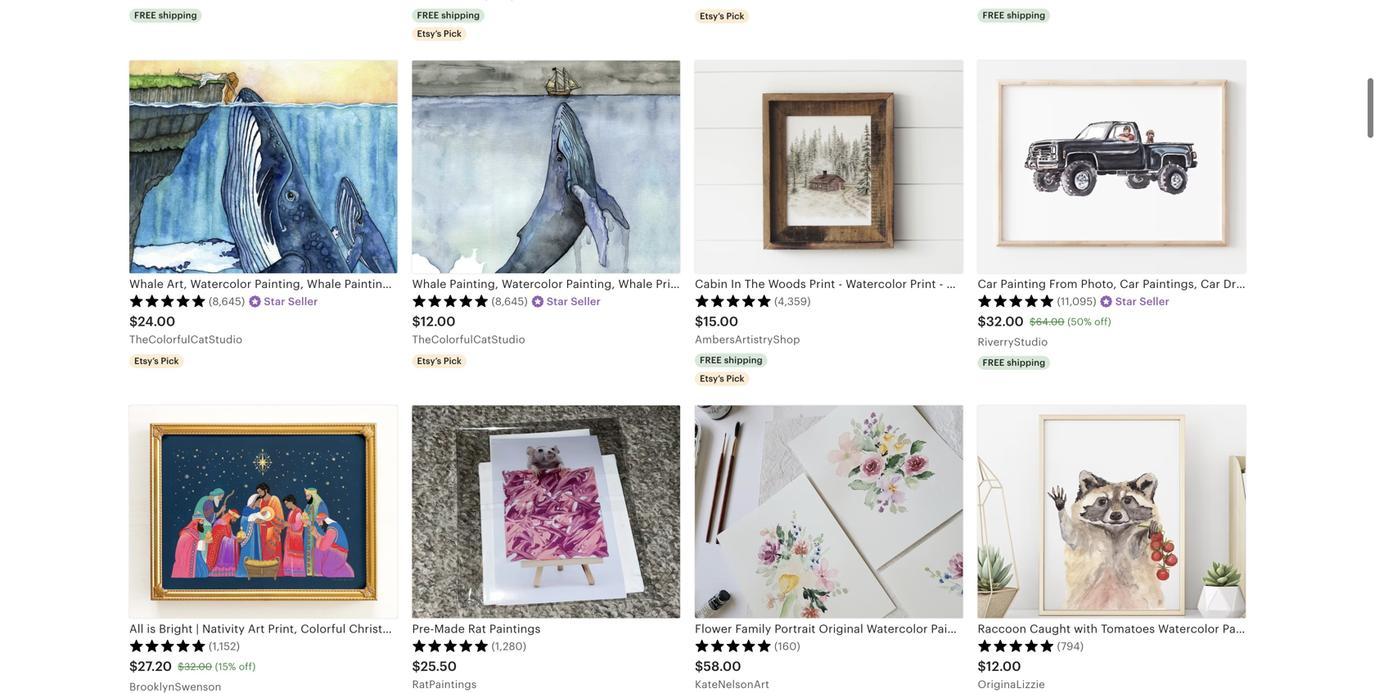 Task type: describe. For each thing, give the bounding box(es) containing it.
5 out of 5 stars image up 27.20
[[129, 639, 206, 652]]

$ for $ 32.00 $ 64.00 (50% off)
[[978, 314, 986, 329]]

5 out of 5 stars image down raccoon
[[978, 639, 1055, 652]]

whale painting, watercolor painting, whale print, whale and boat, whale art, whale nursery, humpback whale, print titled, "fathoms below" image
[[412, 60, 680, 273]]

(8,645) for 24.00
[[209, 295, 245, 308]]

$ for $ 12.00 thecolorfulcatstudio
[[412, 314, 421, 329]]

car painting from photo, car paintings, car drawing from photo, custom watercolor portrait,personalized gift for boyfriend, gift for him image
[[978, 60, 1246, 273]]

with
[[1074, 623, 1098, 636]]

$ for $ 58.00 katenelsonart
[[695, 659, 704, 674]]

$ 27.20 $ 32.00 (15% off)
[[129, 659, 256, 674]]

(1,152)
[[209, 640, 240, 653]]

5 out of 5 stars image up 24.00
[[129, 294, 206, 307]]

etsy's pick for 12.00
[[417, 356, 462, 366]]

3 seller from the left
[[1140, 295, 1170, 308]]

made
[[434, 623, 465, 636]]

star for 24.00
[[264, 295, 285, 308]]

painting
[[1223, 623, 1268, 636]]

paintings
[[489, 623, 541, 636]]

(4,359)
[[775, 295, 811, 308]]

$ 58.00 katenelsonart
[[695, 659, 770, 691]]

pre-
[[412, 623, 434, 636]]

flower family portrait original watercolor painting..loose style of painting...8x10in, 5x 7in watercolor... custom birth flowers image
[[695, 406, 963, 618]]

5 out of 5 stars image up $ 32.00 $ 64.00 (50% off)
[[978, 294, 1055, 307]]

5 out of 5 stars image up $ 12.00 thecolorfulcatstudio
[[412, 294, 489, 307]]

(50%
[[1068, 317, 1092, 328]]

seller for 24.00
[[288, 295, 318, 308]]

pre-made rat paintings
[[412, 623, 541, 636]]

originalizzie
[[978, 679, 1045, 691]]

3 star seller from the left
[[1116, 295, 1170, 308]]

ratpaintings
[[412, 679, 477, 691]]

all is bright | nativity art print, colorful christmas decor, christmas art print, nativity print, colorful holiday decor, holiday wall art image
[[129, 406, 397, 618]]

star seller for 24.00
[[264, 295, 318, 308]]

64.00
[[1036, 317, 1065, 328]]

$ 12.00 originalizzie
[[978, 659, 1045, 691]]

32.00 inside $ 27.20 $ 32.00 (15% off)
[[184, 662, 212, 673]]

art
[[1279, 623, 1294, 636]]

$ 32.00 $ 64.00 (50% off)
[[978, 314, 1112, 329]]

$ 24.00 thecolorfulcatstudio
[[129, 314, 243, 346]]

pre-made rat paintings image
[[412, 406, 680, 618]]

caught
[[1030, 623, 1071, 636]]



Task type: vqa. For each thing, say whether or not it's contained in the screenshot.
DOUGHROLLER
no



Task type: locate. For each thing, give the bounding box(es) containing it.
(8,645) for 12.00
[[492, 295, 528, 308]]

$ inside $ 24.00 thecolorfulcatstudio
[[129, 314, 138, 329]]

(8,645)
[[209, 295, 245, 308], [492, 295, 528, 308]]

0 vertical spatial 12.00
[[421, 314, 456, 329]]

1 horizontal spatial seller
[[571, 295, 601, 308]]

12.00 inside $ 12.00 thecolorfulcatstudio
[[421, 314, 456, 329]]

$ for $ 25.50 ratpaintings
[[412, 659, 421, 674]]

0 horizontal spatial 32.00
[[184, 662, 212, 673]]

shipping
[[159, 10, 197, 20], [441, 10, 480, 20], [1007, 10, 1046, 20], [724, 355, 763, 365], [1007, 358, 1046, 368]]

0 horizontal spatial star seller
[[264, 295, 318, 308]]

12.00 inside $ 12.00 originalizzie
[[986, 659, 1021, 674]]

1 star from the left
[[264, 295, 285, 308]]

2 horizontal spatial seller
[[1140, 295, 1170, 308]]

12.00 for $ 12.00 thecolorfulcatstudio
[[421, 314, 456, 329]]

1 horizontal spatial free shipping etsy's pick
[[700, 355, 763, 384]]

rat
[[468, 623, 486, 636]]

0 horizontal spatial etsy's pick
[[134, 356, 179, 366]]

0 vertical spatial free shipping etsy's pick
[[417, 10, 480, 39]]

$ 15.00 ambersartistryshop
[[695, 314, 800, 346]]

1 horizontal spatial star
[[547, 295, 568, 308]]

2 horizontal spatial star
[[1116, 295, 1137, 308]]

riverrystudio
[[978, 336, 1048, 348]]

12.00 for $ 12.00 originalizzie
[[986, 659, 1021, 674]]

$ inside $ 25.50 ratpaintings
[[412, 659, 421, 674]]

etsy's
[[700, 11, 724, 21], [417, 29, 441, 39], [134, 356, 159, 366], [417, 356, 441, 366], [700, 374, 724, 384]]

(160)
[[775, 640, 801, 653]]

(11,095)
[[1057, 295, 1097, 308]]

2 horizontal spatial etsy's pick
[[700, 11, 745, 21]]

1 vertical spatial 12.00
[[986, 659, 1021, 674]]

star for 12.00
[[547, 295, 568, 308]]

thecolorfulcatstudio for 12.00
[[412, 334, 525, 346]]

2 seller from the left
[[571, 295, 601, 308]]

32.00 up riverrystudio
[[986, 314, 1024, 329]]

$ inside $ 27.20 $ 32.00 (15% off)
[[178, 662, 184, 673]]

$
[[129, 314, 138, 329], [412, 314, 421, 329], [695, 314, 704, 329], [978, 314, 986, 329], [1030, 317, 1036, 328], [129, 659, 138, 674], [412, 659, 421, 674], [695, 659, 704, 674], [978, 659, 986, 674], [178, 662, 184, 673]]

0 horizontal spatial free shipping etsy's pick
[[417, 10, 480, 39]]

1 (8,645) from the left
[[209, 295, 245, 308]]

5 out of 5 stars image down 'made'
[[412, 639, 489, 652]]

(794)
[[1057, 640, 1084, 653]]

32.00
[[986, 314, 1024, 329], [184, 662, 212, 673]]

off) inside $ 27.20 $ 32.00 (15% off)
[[239, 662, 256, 673]]

watercolor
[[1158, 623, 1220, 636]]

1 vertical spatial free shipping etsy's pick
[[700, 355, 763, 384]]

$ inside $ 15.00 ambersartistryshop
[[695, 314, 704, 329]]

$ inside $ 32.00 $ 64.00 (50% off)
[[1030, 317, 1036, 328]]

0 horizontal spatial seller
[[288, 295, 318, 308]]

(15%
[[215, 662, 236, 673]]

-
[[1272, 623, 1276, 636]]

1 horizontal spatial (8,645)
[[492, 295, 528, 308]]

free shipping
[[134, 10, 197, 20], [983, 10, 1046, 20], [983, 358, 1046, 368]]

off) right "(15%"
[[239, 662, 256, 673]]

0 horizontal spatial thecolorfulcatstudio
[[129, 334, 243, 346]]

1 horizontal spatial etsy's pick
[[417, 356, 462, 366]]

off) for 27.20
[[239, 662, 256, 673]]

(1,280)
[[492, 640, 527, 653]]

$ for $ 27.20 $ 32.00 (15% off)
[[129, 659, 138, 674]]

free shipping etsy's pick
[[417, 10, 480, 39], [700, 355, 763, 384]]

$ for $ 15.00 ambersartistryshop
[[695, 314, 704, 329]]

5 out of 5 stars image up '58.00'
[[695, 639, 772, 652]]

1 seller from the left
[[288, 295, 318, 308]]

(8,645) up $ 12.00 thecolorfulcatstudio
[[492, 295, 528, 308]]

1 horizontal spatial off)
[[1095, 317, 1112, 328]]

1 star seller from the left
[[264, 295, 318, 308]]

(8,645) up $ 24.00 thecolorfulcatstudio
[[209, 295, 245, 308]]

$ for $ 12.00 originalizzie
[[978, 659, 986, 674]]

0 horizontal spatial star
[[264, 295, 285, 308]]

32.00 left "(15%"
[[184, 662, 212, 673]]

0 horizontal spatial (8,645)
[[209, 295, 245, 308]]

cabin in the woods print - watercolor print - cabin print, mountain decor, watercolor trees, watercolor cabin, image
[[695, 60, 963, 273]]

1 horizontal spatial 32.00
[[986, 314, 1024, 329]]

0 horizontal spatial 12.00
[[421, 314, 456, 329]]

0 horizontal spatial off)
[[239, 662, 256, 673]]

1 thecolorfulcatstudio from the left
[[129, 334, 243, 346]]

seller for 12.00
[[571, 295, 601, 308]]

27.20
[[138, 659, 172, 674]]

tomatoes
[[1101, 623, 1155, 636]]

$ 25.50 ratpaintings
[[412, 659, 477, 691]]

3 star from the left
[[1116, 295, 1137, 308]]

5 out of 5 stars image
[[129, 294, 206, 307], [412, 294, 489, 307], [695, 294, 772, 307], [978, 294, 1055, 307], [129, 639, 206, 652], [412, 639, 489, 652], [695, 639, 772, 652], [978, 639, 1055, 652]]

star seller for 12.00
[[547, 295, 601, 308]]

$ 12.00 thecolorfulcatstudio
[[412, 314, 525, 346]]

etsy's pick for 24.00
[[134, 356, 179, 366]]

2 star seller from the left
[[547, 295, 601, 308]]

thecolorfulcatstudio
[[129, 334, 243, 346], [412, 334, 525, 346]]

raccoon caught with tomatoes watercolor painting - art print image
[[978, 406, 1246, 618]]

$ inside $ 58.00 katenelsonart
[[695, 659, 704, 674]]

whale art, watercolor painting, whale painting, whale and girl, whale print, nursery art, humpback whale, print titled, "the fisherman's..." image
[[129, 60, 397, 273]]

print
[[1297, 623, 1324, 636]]

2 (8,645) from the left
[[492, 295, 528, 308]]

1 horizontal spatial star seller
[[547, 295, 601, 308]]

1 horizontal spatial 12.00
[[986, 659, 1021, 674]]

5 out of 5 stars image up the 15.00 in the right top of the page
[[695, 294, 772, 307]]

katenelsonart
[[695, 679, 770, 691]]

$ for $ 24.00 thecolorfulcatstudio
[[129, 314, 138, 329]]

off) right (50%
[[1095, 317, 1112, 328]]

etsy's pick
[[700, 11, 745, 21], [134, 356, 179, 366], [417, 356, 462, 366]]

seller
[[288, 295, 318, 308], [571, 295, 601, 308], [1140, 295, 1170, 308]]

thecolorfulcatstudio for 24.00
[[129, 334, 243, 346]]

free
[[134, 10, 156, 20], [417, 10, 439, 20], [983, 10, 1005, 20], [700, 355, 722, 365], [983, 358, 1005, 368]]

0 vertical spatial 32.00
[[986, 314, 1024, 329]]

pick
[[726, 11, 745, 21], [444, 29, 462, 39], [161, 356, 179, 366], [444, 356, 462, 366], [726, 374, 745, 384]]

0 vertical spatial off)
[[1095, 317, 1112, 328]]

2 horizontal spatial star seller
[[1116, 295, 1170, 308]]

25.50
[[421, 659, 457, 674]]

1 vertical spatial off)
[[239, 662, 256, 673]]

58.00
[[704, 659, 741, 674]]

12.00
[[421, 314, 456, 329], [986, 659, 1021, 674]]

raccoon
[[978, 623, 1027, 636]]

2 star from the left
[[547, 295, 568, 308]]

star
[[264, 295, 285, 308], [547, 295, 568, 308], [1116, 295, 1137, 308]]

off) for 32.00
[[1095, 317, 1112, 328]]

2 thecolorfulcatstudio from the left
[[412, 334, 525, 346]]

ambersartistryshop
[[695, 334, 800, 346]]

raccoon caught with tomatoes watercolor painting - art print
[[978, 623, 1324, 636]]

1 horizontal spatial thecolorfulcatstudio
[[412, 334, 525, 346]]

off)
[[1095, 317, 1112, 328], [239, 662, 256, 673]]

off) inside $ 32.00 $ 64.00 (50% off)
[[1095, 317, 1112, 328]]

1 vertical spatial 32.00
[[184, 662, 212, 673]]

$ inside $ 12.00 thecolorfulcatstudio
[[412, 314, 421, 329]]

24.00
[[138, 314, 175, 329]]

$ inside $ 12.00 originalizzie
[[978, 659, 986, 674]]

15.00
[[704, 314, 739, 329]]

star seller
[[264, 295, 318, 308], [547, 295, 601, 308], [1116, 295, 1170, 308]]



